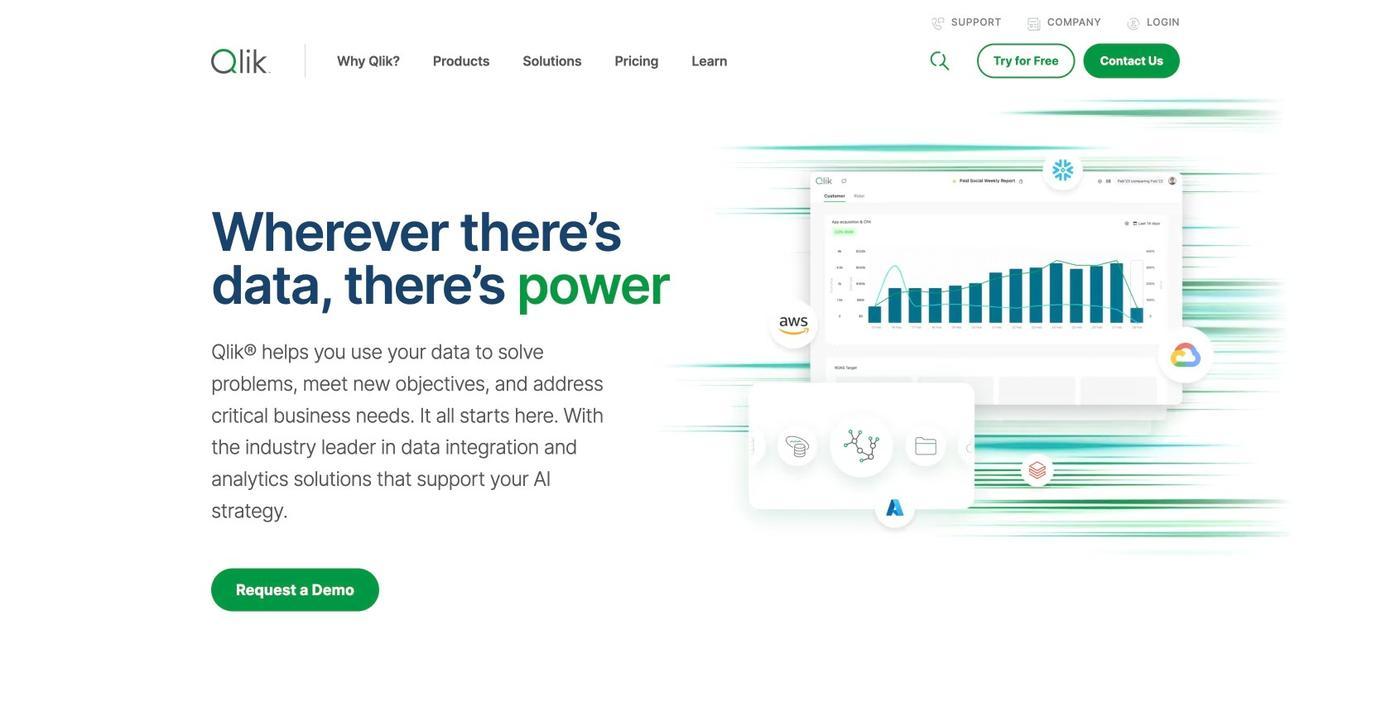 Task type: vqa. For each thing, say whether or not it's contained in the screenshot.
Phone (optional) text box
no



Task type: locate. For each thing, give the bounding box(es) containing it.
qlik image
[[211, 49, 271, 74]]



Task type: describe. For each thing, give the bounding box(es) containing it.
login image
[[1127, 17, 1140, 31]]

support image
[[932, 17, 945, 31]]

company image
[[1028, 17, 1041, 31]]



